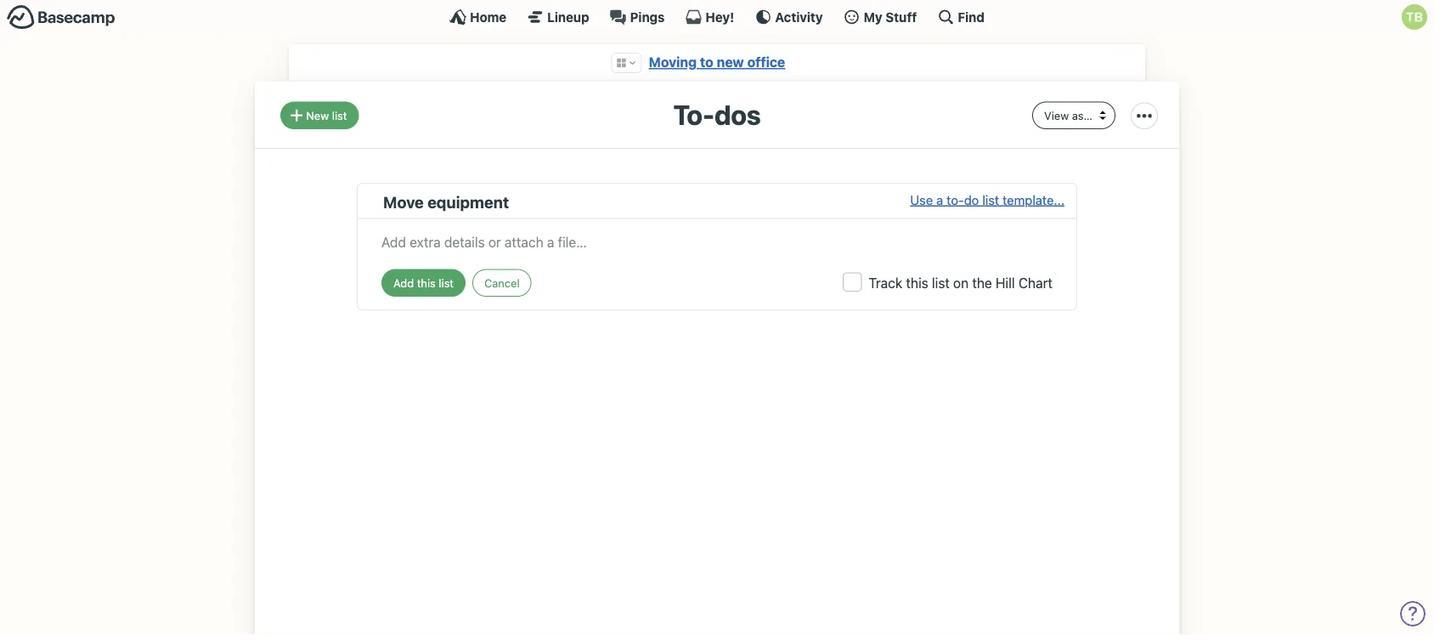 Task type: locate. For each thing, give the bounding box(es) containing it.
new list
[[306, 109, 347, 122]]

pings
[[630, 9, 665, 24]]

0 vertical spatial list
[[332, 109, 347, 122]]

a
[[937, 192, 944, 207]]

view as…
[[1045, 109, 1093, 122]]

to-dos
[[674, 98, 761, 130]]

dos
[[715, 98, 761, 130]]

list right new
[[332, 109, 347, 122]]

2 horizontal spatial list
[[983, 192, 1000, 207]]

to-
[[674, 98, 715, 130]]

office
[[748, 54, 786, 70]]

1 vertical spatial list
[[983, 192, 1000, 207]]

list left on in the right of the page
[[933, 274, 950, 291]]

moving to new office
[[649, 54, 786, 70]]

hill chart
[[996, 274, 1053, 291]]

hey! button
[[686, 9, 735, 26]]

None text field
[[382, 227, 1053, 252]]

home
[[470, 9, 507, 24]]

2 vertical spatial list
[[933, 274, 950, 291]]

as…
[[1073, 109, 1093, 122]]

to
[[700, 54, 714, 70]]

main element
[[0, 0, 1435, 33]]

activity
[[776, 9, 823, 24]]

my stuff button
[[844, 9, 918, 26]]

track this list on the hill chart
[[869, 274, 1053, 291]]

to-
[[947, 192, 965, 207]]

list
[[332, 109, 347, 122], [983, 192, 1000, 207], [933, 274, 950, 291]]

pings button
[[610, 9, 665, 26]]

tim burton image
[[1403, 4, 1428, 30]]

lineup link
[[527, 9, 590, 26]]

cancel button
[[473, 269, 532, 297]]

find
[[958, 9, 985, 24]]

moving to new office link
[[649, 54, 786, 70]]

use a to-do list template... link
[[911, 190, 1065, 214]]

home link
[[450, 9, 507, 26]]

list right do
[[983, 192, 1000, 207]]

new
[[306, 109, 329, 122]]

None submit
[[382, 269, 466, 297]]



Task type: vqa. For each thing, say whether or not it's contained in the screenshot.
process-
no



Task type: describe. For each thing, give the bounding box(es) containing it.
track
[[869, 274, 903, 291]]

Name this list… text field
[[383, 190, 911, 214]]

find button
[[938, 9, 985, 26]]

template...
[[1003, 192, 1065, 207]]

new list link
[[281, 102, 359, 129]]

0 horizontal spatial list
[[332, 109, 347, 122]]

do
[[965, 192, 980, 207]]

my
[[864, 9, 883, 24]]

new
[[717, 54, 744, 70]]

1 horizontal spatial list
[[933, 274, 950, 291]]

cancel
[[485, 276, 520, 289]]

my stuff
[[864, 9, 918, 24]]

lineup
[[548, 9, 590, 24]]

hey!
[[706, 9, 735, 24]]

use a to-do list template...
[[911, 192, 1065, 207]]

the
[[973, 274, 993, 291]]

this
[[907, 274, 929, 291]]

activity link
[[755, 9, 823, 26]]

stuff
[[886, 9, 918, 24]]

moving
[[649, 54, 697, 70]]

view
[[1045, 109, 1070, 122]]

use
[[911, 192, 934, 207]]

view as… button
[[1033, 102, 1116, 129]]

switch accounts image
[[7, 4, 116, 31]]

on
[[954, 274, 969, 291]]



